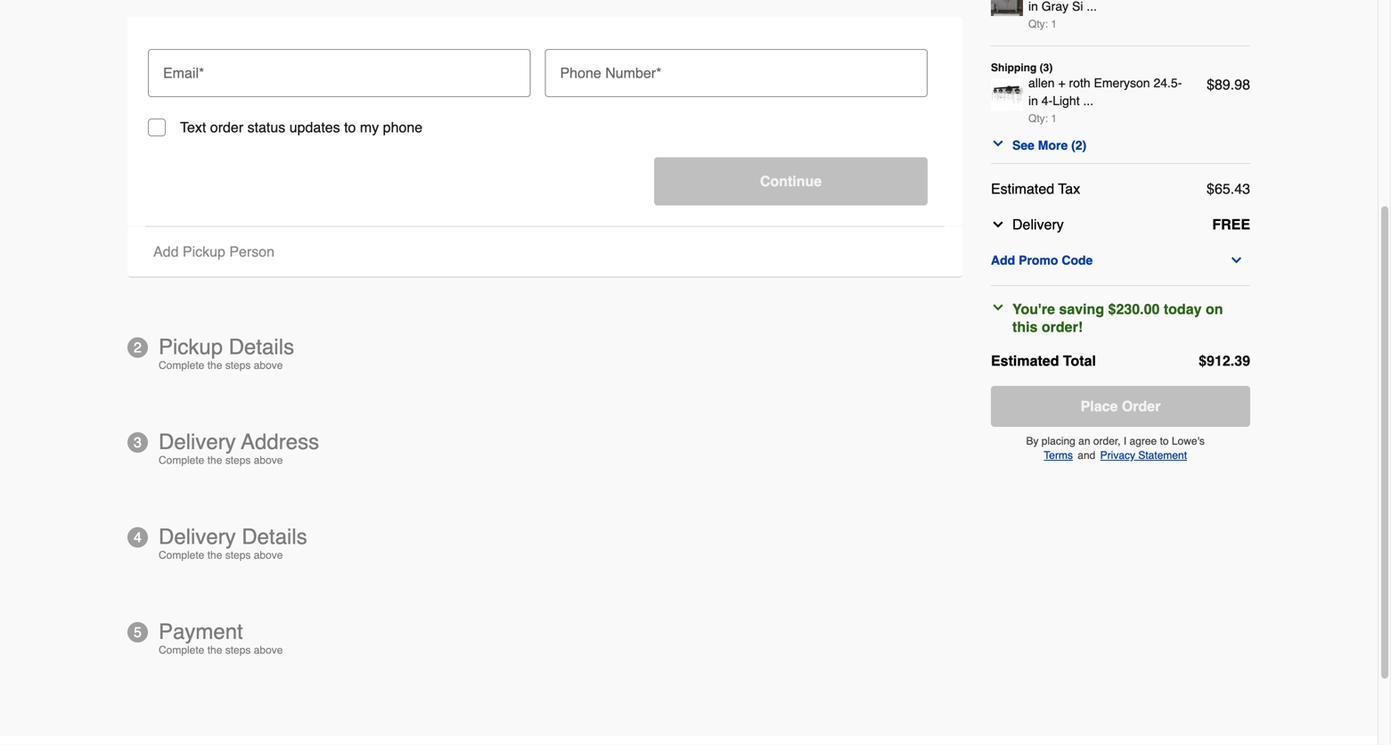 Task type: describe. For each thing, give the bounding box(es) containing it.
to inside by placing an order, i agree to lowe's terms and privacy statement
[[1160, 435, 1169, 447]]

delivery address complete the steps above
[[159, 430, 319, 467]]

add pickup person
[[153, 243, 275, 260]]

status
[[247, 119, 285, 135]]

terms
[[1044, 449, 1073, 462]]

0 vertical spatial delivery
[[1013, 216, 1064, 233]]

you're saving  $230.00  today on this order! link
[[991, 300, 1243, 336]]

1 chevron down image from the top
[[991, 136, 1005, 151]]

add promo code link
[[991, 250, 1250, 271]]

4
[[134, 529, 142, 545]]

steps for pickup details
[[225, 359, 251, 372]]

free
[[1212, 216, 1250, 233]]

i
[[1124, 435, 1127, 447]]

see
[[1013, 138, 1035, 152]]

statement
[[1138, 449, 1187, 462]]

total
[[1063, 353, 1096, 369]]

you're
[[1013, 301, 1055, 317]]

. for 65
[[1231, 180, 1235, 197]]

add for add pickup person
[[153, 243, 179, 260]]

steps inside payment complete the steps above
[[225, 644, 251, 656]]

pickup details complete the steps above
[[159, 335, 294, 372]]

0 vertical spatial to
[[344, 119, 356, 135]]

details for pickup details
[[229, 335, 294, 359]]

98
[[1235, 76, 1250, 93]]

1 item image from the top
[[991, 0, 1023, 16]]

. for 912
[[1231, 353, 1235, 369]]

2
[[134, 339, 142, 356]]

$230.00
[[1108, 301, 1160, 317]]

you're saving  $230.00  today on this order!
[[1013, 301, 1223, 335]]

allen
[[1029, 76, 1055, 90]]

+
[[1058, 76, 1066, 90]]

$ 912 . 39
[[1199, 353, 1250, 369]]

add promo code
[[991, 253, 1093, 267]]

estimated tax
[[991, 180, 1080, 197]]

. for 89
[[1231, 76, 1235, 93]]

promo
[[1019, 253, 1058, 267]]

(2)
[[1071, 138, 1087, 152]]

order
[[1122, 398, 1161, 414]]

above for delivery details
[[254, 549, 283, 562]]

privacy
[[1100, 449, 1136, 462]]

more
[[1038, 138, 1068, 152]]

above for delivery address
[[254, 454, 283, 467]]

complete for pickup details
[[159, 359, 204, 372]]

chevron down image for you're saving  $230.00  today on this order!
[[991, 300, 1005, 315]]

complete for delivery address
[[159, 454, 204, 467]]

above for pickup details
[[254, 359, 283, 372]]

shipping (3)
[[991, 61, 1053, 74]]

number*
[[605, 65, 662, 81]]

payment
[[159, 619, 243, 644]]

(3)
[[1040, 61, 1053, 74]]

by placing an order, i agree to lowe's terms and privacy statement
[[1026, 435, 1205, 462]]

4-
[[1042, 94, 1053, 108]]

the for pickup details
[[207, 359, 222, 372]]

code
[[1062, 253, 1093, 267]]

$ 65 . 43
[[1207, 180, 1250, 197]]

placing
[[1042, 435, 1076, 447]]

0 vertical spatial pickup
[[183, 243, 225, 260]]

2 qty: from the top
[[1029, 112, 1048, 125]]

phone
[[560, 65, 601, 81]]

phone
[[383, 119, 423, 135]]

an
[[1079, 435, 1091, 447]]

continue button
[[654, 157, 928, 205]]

continue
[[760, 173, 822, 189]]

lowe's
[[1172, 435, 1205, 447]]

delivery for delivery address
[[159, 430, 236, 454]]

phone number*
[[560, 65, 662, 81]]

today
[[1164, 301, 1202, 317]]

delivery for delivery details
[[159, 525, 236, 549]]

address
[[241, 430, 319, 454]]

and
[[1078, 449, 1096, 462]]

in
[[1029, 94, 1038, 108]]

details for delivery details
[[242, 525, 307, 549]]

text order status updates to my phone
[[180, 119, 423, 135]]



Task type: vqa. For each thing, say whether or not it's contained in the screenshot.


Task type: locate. For each thing, give the bounding box(es) containing it.
emeryson
[[1094, 76, 1150, 90]]

complete inside delivery details complete the steps above
[[159, 549, 204, 562]]

0 vertical spatial 1
[[1051, 18, 1057, 30]]

my
[[360, 119, 379, 135]]

delivery right 3
[[159, 430, 236, 454]]

see more (2)
[[1013, 138, 1087, 152]]

$ for 65
[[1207, 180, 1215, 197]]

terms link
[[1044, 449, 1073, 462]]

qty: 1 for first item image
[[1029, 18, 1057, 30]]

2 steps from the top
[[225, 454, 251, 467]]

$
[[1207, 76, 1215, 93], [1207, 180, 1215, 197], [1199, 353, 1207, 369]]

to left my
[[344, 119, 356, 135]]

qty: 1 up (3)
[[1029, 18, 1057, 30]]

delivery
[[1013, 216, 1064, 233], [159, 430, 236, 454], [159, 525, 236, 549]]

email*
[[163, 65, 204, 81]]

3 . from the top
[[1231, 353, 1235, 369]]

2 above from the top
[[254, 454, 283, 467]]

0 horizontal spatial add
[[153, 243, 179, 260]]

the inside "pickup details complete the steps above"
[[207, 359, 222, 372]]

$ for 912
[[1199, 353, 1207, 369]]

$ 89 . 98
[[1207, 76, 1250, 93]]

chevron down image left the see
[[991, 136, 1005, 151]]

1 above from the top
[[254, 359, 283, 372]]

region
[[127, 18, 963, 226]]

above inside "pickup details complete the steps above"
[[254, 359, 283, 372]]

...
[[1083, 94, 1094, 108]]

0 vertical spatial .
[[1231, 76, 1235, 93]]

chevron down image
[[991, 136, 1005, 151], [991, 217, 1005, 232], [991, 300, 1005, 315]]

delivery details complete the steps above
[[159, 525, 307, 562]]

to up statement
[[1160, 435, 1169, 447]]

1 vertical spatial estimated
[[991, 353, 1059, 369]]

0 vertical spatial qty: 1
[[1029, 18, 1057, 30]]

chevron down image inside you're saving  $230.00  today on this order! link
[[991, 300, 1005, 315]]

qty: down the in
[[1029, 112, 1048, 125]]

0 vertical spatial $
[[1207, 76, 1215, 93]]

1 down 4-
[[1051, 112, 1057, 125]]

1 estimated from the top
[[991, 180, 1055, 197]]

2 estimated from the top
[[991, 353, 1059, 369]]

above
[[254, 359, 283, 372], [254, 454, 283, 467], [254, 549, 283, 562], [254, 644, 283, 656]]

delivery right 4
[[159, 525, 236, 549]]

estimated down the see
[[991, 180, 1055, 197]]

2 vertical spatial chevron down image
[[991, 300, 1005, 315]]

qty: 1
[[1029, 18, 1057, 30], [1029, 112, 1057, 125]]

shipping
[[991, 61, 1037, 74]]

$ left 39
[[1199, 353, 1207, 369]]

the for delivery address
[[207, 454, 222, 467]]

delivery down estimated tax on the top right of the page
[[1013, 216, 1064, 233]]

the for delivery details
[[207, 549, 222, 562]]

steps for delivery address
[[225, 454, 251, 467]]

0 vertical spatial estimated
[[991, 180, 1055, 197]]

complete inside delivery address complete the steps above
[[159, 454, 204, 467]]

estimated total
[[991, 353, 1096, 369]]

$ for 89
[[1207, 76, 1215, 93]]

item image
[[991, 0, 1023, 16], [991, 78, 1023, 111]]

1 up (3)
[[1051, 18, 1057, 30]]

estimated down the this
[[991, 353, 1059, 369]]

89
[[1215, 76, 1231, 93]]

updates
[[289, 119, 340, 135]]

chevron down image
[[1230, 253, 1244, 267]]

1 vertical spatial 1
[[1051, 112, 1057, 125]]

3 above from the top
[[254, 549, 283, 562]]

add left person
[[153, 243, 179, 260]]

order
[[210, 119, 243, 135]]

1 horizontal spatial to
[[1160, 435, 1169, 447]]

add left the promo
[[991, 253, 1015, 267]]

0 vertical spatial details
[[229, 335, 294, 359]]

agree
[[1130, 435, 1157, 447]]

steps for delivery details
[[225, 549, 251, 562]]

3 the from the top
[[207, 549, 222, 562]]

$ left 43
[[1207, 180, 1215, 197]]

pickup left person
[[183, 243, 225, 260]]

1 vertical spatial item image
[[991, 78, 1023, 111]]

2 . from the top
[[1231, 180, 1235, 197]]

the inside delivery address complete the steps above
[[207, 454, 222, 467]]

Phone Number* telephone field
[[552, 49, 921, 88]]

by
[[1026, 435, 1039, 447]]

roth
[[1069, 76, 1091, 90]]

item image up shipping
[[991, 0, 1023, 16]]

complete for delivery details
[[159, 549, 204, 562]]

2 item image from the top
[[991, 78, 1023, 111]]

delivery inside delivery address complete the steps above
[[159, 430, 236, 454]]

privacy statement link
[[1100, 449, 1187, 462]]

pickup
[[183, 243, 225, 260], [159, 335, 223, 359]]

saving
[[1059, 301, 1104, 317]]

1 vertical spatial $
[[1207, 180, 1215, 197]]

complete
[[159, 359, 204, 372], [159, 454, 204, 467], [159, 549, 204, 562], [159, 644, 204, 656]]

place order
[[1081, 398, 1161, 414]]

Email* email field
[[155, 49, 524, 88]]

1 vertical spatial chevron down image
[[991, 217, 1005, 232]]

order!
[[1042, 319, 1083, 335]]

item image left the in
[[991, 78, 1023, 111]]

details inside "pickup details complete the steps above"
[[229, 335, 294, 359]]

4 above from the top
[[254, 644, 283, 656]]

65
[[1215, 180, 1231, 197]]

1
[[1051, 18, 1057, 30], [1051, 112, 1057, 125]]

0 vertical spatial qty:
[[1029, 18, 1048, 30]]

0 vertical spatial item image
[[991, 0, 1023, 16]]

complete inside "pickup details complete the steps above"
[[159, 359, 204, 372]]

4 complete from the top
[[159, 644, 204, 656]]

region containing email*
[[127, 18, 963, 226]]

chevron down image down estimated tax on the top right of the page
[[991, 217, 1005, 232]]

43
[[1235, 180, 1250, 197]]

5
[[134, 624, 142, 640]]

place order button
[[991, 386, 1250, 427], [991, 386, 1250, 427]]

1 steps from the top
[[225, 359, 251, 372]]

chevron down image for delivery
[[991, 217, 1005, 232]]

tax
[[1058, 180, 1080, 197]]

complete inside payment complete the steps above
[[159, 644, 204, 656]]

1 vertical spatial details
[[242, 525, 307, 549]]

add for add promo code
[[991, 253, 1015, 267]]

the inside payment complete the steps above
[[207, 644, 222, 656]]

qty: 1 down 4-
[[1029, 112, 1057, 125]]

qty: up (3)
[[1029, 18, 1048, 30]]

above inside delivery details complete the steps above
[[254, 549, 283, 562]]

1 vertical spatial .
[[1231, 180, 1235, 197]]

light
[[1053, 94, 1080, 108]]

4 steps from the top
[[225, 644, 251, 656]]

1 vertical spatial delivery
[[159, 430, 236, 454]]

1 qty: 1 from the top
[[1029, 18, 1057, 30]]

1 horizontal spatial add
[[991, 253, 1015, 267]]

details inside delivery details complete the steps above
[[242, 525, 307, 549]]

above inside payment complete the steps above
[[254, 644, 283, 656]]

steps inside "pickup details complete the steps above"
[[225, 359, 251, 372]]

add
[[153, 243, 179, 260], [991, 253, 1015, 267]]

allen + roth emeryson 24.5- in 4-light ...
[[1029, 76, 1182, 108]]

estimated
[[991, 180, 1055, 197], [991, 353, 1059, 369]]

3 complete from the top
[[159, 549, 204, 562]]

1 qty: from the top
[[1029, 18, 1048, 30]]

912
[[1207, 353, 1231, 369]]

estimated for estimated tax
[[991, 180, 1055, 197]]

1 vertical spatial pickup
[[159, 335, 223, 359]]

2 the from the top
[[207, 454, 222, 467]]

2 vertical spatial delivery
[[159, 525, 236, 549]]

steps inside delivery details complete the steps above
[[225, 549, 251, 562]]

0 vertical spatial chevron down image
[[991, 136, 1005, 151]]

2 qty: 1 from the top
[[1029, 112, 1057, 125]]

pickup inside "pickup details complete the steps above"
[[159, 335, 223, 359]]

steps inside delivery address complete the steps above
[[225, 454, 251, 467]]

2 vertical spatial .
[[1231, 353, 1235, 369]]

text
[[180, 119, 206, 135]]

1 1 from the top
[[1051, 18, 1057, 30]]

39
[[1235, 353, 1250, 369]]

1 vertical spatial qty: 1
[[1029, 112, 1057, 125]]

delivery inside delivery details complete the steps above
[[159, 525, 236, 549]]

.
[[1231, 76, 1235, 93], [1231, 180, 1235, 197], [1231, 353, 1235, 369]]

2 1 from the top
[[1051, 112, 1057, 125]]

place
[[1081, 398, 1118, 414]]

details
[[229, 335, 294, 359], [242, 525, 307, 549]]

$ left 98
[[1207, 76, 1215, 93]]

qty:
[[1029, 18, 1048, 30], [1029, 112, 1048, 125]]

the
[[207, 359, 222, 372], [207, 454, 222, 467], [207, 549, 222, 562], [207, 644, 222, 656]]

qty: 1 for second item image from the top of the page
[[1029, 112, 1057, 125]]

chevron down image left the 'you're'
[[991, 300, 1005, 315]]

to
[[344, 119, 356, 135], [1160, 435, 1169, 447]]

1 . from the top
[[1231, 76, 1235, 93]]

1 vertical spatial to
[[1160, 435, 1169, 447]]

2 chevron down image from the top
[[991, 217, 1005, 232]]

3 steps from the top
[[225, 549, 251, 562]]

1 complete from the top
[[159, 359, 204, 372]]

2 complete from the top
[[159, 454, 204, 467]]

pickup right 2
[[159, 335, 223, 359]]

2 vertical spatial $
[[1199, 353, 1207, 369]]

1 the from the top
[[207, 359, 222, 372]]

estimated for estimated total
[[991, 353, 1059, 369]]

1 vertical spatial qty:
[[1029, 112, 1048, 125]]

payment complete the steps above
[[159, 619, 283, 656]]

on
[[1206, 301, 1223, 317]]

3
[[134, 434, 142, 451]]

above inside delivery address complete the steps above
[[254, 454, 283, 467]]

person
[[229, 243, 275, 260]]

the inside delivery details complete the steps above
[[207, 549, 222, 562]]

steps
[[225, 359, 251, 372], [225, 454, 251, 467], [225, 549, 251, 562], [225, 644, 251, 656]]

0 horizontal spatial to
[[344, 119, 356, 135]]

4 the from the top
[[207, 644, 222, 656]]

3 chevron down image from the top
[[991, 300, 1005, 315]]

order,
[[1093, 435, 1121, 447]]

this
[[1013, 319, 1038, 335]]

24.5-
[[1154, 76, 1182, 90]]



